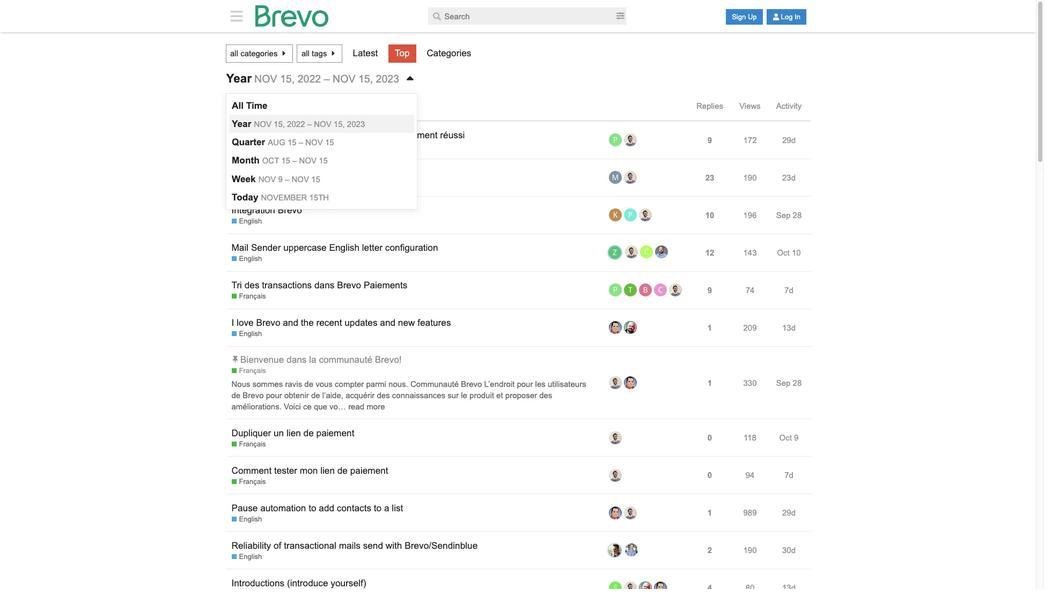 Task type: describe. For each thing, give the bounding box(es) containing it.
ahudavert - most recent poster image for using sceduledat
[[624, 171, 637, 184]]

english link for integration brevo
[[232, 217, 262, 227]]

nous.
[[389, 380, 408, 389]]

lien for désactiver
[[291, 130, 305, 141]]

mon
[[300, 466, 318, 476]]

love
[[237, 318, 254, 328]]

7d for tri des transactions dans brevo paiements
[[785, 286, 794, 295]]

sommes
[[253, 380, 283, 389]]

parmi
[[366, 380, 386, 389]]

english inside 'link'
[[329, 243, 360, 253]]

views
[[739, 101, 761, 110]]

196
[[743, 211, 757, 220]]

4 radio item from the top
[[229, 152, 414, 170]]

all for all tags
[[302, 49, 310, 58]]

mail
[[232, 243, 248, 253]]

3 français from the top
[[239, 367, 266, 375]]

reliability
[[232, 541, 271, 551]]

sylvain - frequent poster image
[[639, 582, 652, 590]]

paiement inside dupliquer un lien de paiement link
[[316, 428, 354, 439]]

integration brevo link
[[232, 197, 302, 224]]

categories
[[427, 48, 471, 58]]

replies
[[696, 101, 723, 110]]

brevo up le on the left of page
[[461, 380, 482, 389]]

oct 10
[[777, 248, 801, 257]]

le
[[461, 391, 467, 400]]

ahudavert - original poster, most recent poster image
[[609, 469, 622, 482]]

ahudavert - frequent poster image
[[624, 582, 637, 590]]

activity button
[[770, 92, 811, 121]]

read more
[[348, 403, 385, 412]]

views button
[[730, 92, 770, 121]]

brevo right integration on the top left of page
[[278, 205, 302, 216]]

0 for comment tester mon lien de paiement
[[708, 471, 712, 480]]

23d
[[782, 173, 796, 182]]

updates
[[345, 318, 378, 328]]

dupliquer un lien de paiement
[[232, 428, 354, 439]]

sign up button
[[726, 9, 763, 25]]

sur
[[448, 391, 459, 400]]

with
[[386, 541, 402, 551]]

replies button
[[690, 92, 730, 121]]

les
[[535, 380, 546, 389]]

2 15, from the left
[[358, 73, 373, 85]]

dupliquer un lien de paiement link
[[232, 420, 354, 447]]

7d link for tri des transactions dans brevo paiements
[[782, 278, 796, 303]]

2023
[[376, 73, 399, 85]]

using
[[232, 167, 255, 178]]

2 to from the left
[[374, 503, 382, 514]]

6 radio item from the top
[[229, 188, 414, 206]]

sep 28 link for 330
[[774, 371, 804, 396]]

28 for 196
[[793, 211, 802, 220]]

year nov 15, 2022 – nov 15, 2023
[[226, 72, 399, 85]]

tester
[[274, 466, 297, 476]]

1 and from the left
[[283, 318, 298, 328]]

et
[[496, 391, 503, 400]]

2 1 from the top
[[708, 379, 712, 388]]

contacts
[[337, 503, 371, 514]]

29d for désactiver un lien de paiement après un paiement réussi
[[782, 136, 796, 145]]

new
[[398, 318, 415, 328]]

23d link
[[780, 165, 798, 190]]

configuration
[[385, 243, 438, 253]]

0 vertical spatial pour
[[517, 380, 533, 389]]

show sidebar image
[[227, 9, 246, 23]]

un right après
[[387, 130, 397, 141]]

english link for i love brevo and the recent updates and new features
[[232, 330, 262, 339]]

0 button for dupliquer un lien de paiement
[[705, 426, 715, 450]]

lien inside comment tester mon lien de paiement link
[[320, 466, 335, 476]]

brevo community image
[[256, 5, 328, 27]]

1 vertical spatial dans
[[287, 355, 307, 365]]

pause automation to add contacts to a list link
[[232, 495, 403, 522]]

english link for using sceduledat
[[232, 179, 262, 189]]

brevo!
[[375, 355, 402, 365]]

190 for reliability of transactional mails send with brevo/sendinblue
[[743, 546, 757, 556]]

utilisateurs
[[548, 380, 586, 389]]

paiement inside comment tester mon lien de paiement link
[[350, 466, 388, 476]]

this topic is pinned for you; it will display at the top of its category image
[[232, 356, 238, 363]]

in
[[795, 13, 801, 21]]

74
[[746, 286, 755, 295]]

categories link
[[420, 44, 478, 63]]

up
[[748, 13, 757, 21]]

français link for comment
[[232, 477, 266, 487]]

user image
[[772, 13, 780, 20]]

2 radio item from the top
[[229, 115, 414, 133]]

que
[[314, 403, 327, 412]]

read
[[348, 403, 364, 412]]

produit
[[470, 391, 494, 400]]

9 button for désactiver un lien de paiement après un paiement réussi
[[705, 128, 715, 152]]

94
[[746, 471, 755, 480]]

using sceduledat english
[[232, 167, 305, 188]]

sep 28 for 330
[[776, 379, 802, 388]]

désactiver un lien de paiement après un paiement réussi link
[[232, 122, 465, 149]]

recent
[[316, 318, 342, 328]]

nous sommes ravis de vous compter parmi nous.   communauté brevo l'endroit pour les utilisateurs de brevo pour obtenir de l'aide, acquérir des connaissances sur le produit et proposer des améliorations.   voici ce que vo…
[[232, 380, 586, 412]]

transactions
[[262, 280, 312, 291]]

2 horizontal spatial des
[[539, 391, 552, 400]]

désactiver
[[232, 130, 275, 141]]

3 radio item from the top
[[229, 133, 414, 152]]

i
[[232, 318, 234, 328]]

0 horizontal spatial pour
[[266, 391, 282, 400]]

français for comment
[[239, 478, 266, 486]]

ahudavert - frequent poster image
[[625, 246, 638, 259]]

appcrazee - most recent poster image
[[654, 582, 667, 590]]

1 to from the left
[[309, 503, 316, 514]]

tags
[[312, 49, 327, 58]]

comment tester mon lien de paiement
[[232, 466, 388, 476]]

vous
[[316, 380, 333, 389]]

juvojustin - original poster, most recent poster image
[[608, 544, 622, 558]]

ahudavert - most recent poster image right cecile_nvm - frequent poster icon
[[669, 284, 682, 297]]

13d
[[782, 323, 796, 333]]

systemok - original poster image
[[609, 582, 622, 590]]

pause automation to add contacts to a list
[[232, 503, 403, 514]]

1 for i love brevo and the recent updates and new features
[[708, 323, 712, 333]]

1 radio item from the top
[[229, 97, 414, 115]]

172
[[743, 136, 757, 145]]

143
[[743, 248, 757, 257]]

sender
[[251, 243, 281, 253]]

zach - original poster, most recent poster image
[[608, 246, 622, 260]]

paiement left réussi
[[400, 130, 438, 141]]

ahudavert - most recent poster image
[[639, 209, 652, 222]]

appcrazee - original poster image
[[609, 322, 622, 335]]

a
[[384, 503, 389, 514]]

english link for pause automation to add contacts to a list
[[232, 515, 262, 525]]

29d link for pause automation to add contacts to a list
[[780, 501, 798, 526]]

pln22 - original poster image for désactiver un lien de paiement après un paiement réussi
[[609, 134, 622, 147]]

réussi
[[440, 130, 465, 141]]

9 button for tri des transactions dans brevo paiements
[[705, 278, 715, 303]]

29d link for désactiver un lien de paiement après un paiement réussi
[[780, 128, 798, 153]]

7d link for comment tester mon lien de paiement
[[782, 463, 796, 488]]

blandine - frequent poster image
[[639, 284, 652, 297]]

cecile_nvm - frequent poster image
[[654, 284, 667, 297]]

introductions
[[232, 578, 284, 589]]

français for dupliquer
[[239, 440, 266, 448]]

sylvain - most recent poster image
[[624, 322, 637, 335]]

introductions (introduce yourself) link
[[232, 570, 366, 590]]

un for dupliquer un lien de paiement
[[274, 428, 284, 439]]

ce
[[303, 403, 312, 412]]

letter
[[362, 243, 383, 253]]

english for of
[[239, 553, 262, 561]]

sep 28 for 196
[[776, 211, 802, 220]]

vo…
[[330, 403, 346, 412]]

tri
[[232, 280, 242, 291]]

7d for comment tester mon lien de paiement
[[785, 471, 794, 480]]

ahudavert - most recent poster image for désactiver un lien de paiement après un paiement réussi
[[624, 134, 637, 147]]

13d link
[[780, 315, 798, 341]]

sign up
[[732, 13, 757, 21]]

pln22 - original poster image for tri des transactions dans brevo paiements
[[609, 284, 622, 297]]

après
[[361, 130, 384, 141]]

ahudavert - original poster image
[[609, 377, 622, 390]]

5 radio item from the top
[[229, 170, 414, 188]]

30d
[[782, 546, 796, 556]]

list
[[392, 503, 403, 514]]

30d link
[[780, 538, 798, 564]]

2 button
[[705, 539, 715, 563]]

sep for 330
[[776, 379, 791, 388]]



Task type: vqa. For each thing, say whether or not it's contained in the screenshot.
Main Content
no



Task type: locate. For each thing, give the bounding box(es) containing it.
6 english link from the top
[[232, 553, 262, 562]]

0 vertical spatial sep 28
[[776, 211, 802, 220]]

10 right 143
[[792, 248, 801, 257]]

log
[[781, 13, 793, 21]]

sep 28 down 23d
[[776, 211, 802, 220]]

ahudavert - most recent poster image right "mrw02536 - original poster" image on the right top of the page
[[624, 171, 637, 184]]

1 15, from the left
[[280, 73, 295, 85]]

0 horizontal spatial des
[[245, 280, 259, 291]]

2 vertical spatial lien
[[320, 466, 335, 476]]

open advanced search image
[[616, 12, 625, 20]]

mail sender uppercase english letter configuration link
[[232, 235, 438, 261]]

améliorations.
[[232, 403, 282, 412]]

1 for pause automation to add contacts to a list
[[708, 509, 712, 518]]

1 vertical spatial 29d link
[[780, 501, 798, 526]]

23 button
[[703, 166, 717, 190]]

9 button down replies button
[[705, 128, 715, 152]]

4 français from the top
[[239, 440, 266, 448]]

1 vertical spatial 7d
[[785, 471, 794, 480]]

9 button
[[705, 128, 715, 152], [705, 278, 715, 303]]

0 vertical spatial 1 button
[[705, 316, 715, 340]]

english down mail
[[239, 255, 262, 263]]

français link down tri
[[232, 292, 266, 302]]

2 vertical spatial 9
[[794, 434, 799, 443]]

29d link down activity button
[[780, 128, 798, 153]]

1 vertical spatial sep
[[776, 379, 791, 388]]

1 29d from the top
[[782, 136, 796, 145]]

ahudavert - most recent poster image down posters element at the top of the page
[[624, 134, 637, 147]]

mail sender uppercase english letter configuration
[[232, 243, 438, 253]]

français link for tri
[[232, 292, 266, 302]]

brevo left paiements
[[337, 280, 361, 291]]

latest
[[353, 48, 378, 58]]

9 for tri des transactions dans brevo paiements
[[708, 286, 712, 295]]

oct
[[777, 248, 790, 257], [779, 434, 792, 443]]

tri des transactions dans brevo paiements link
[[232, 272, 407, 299]]

1 vertical spatial 7d link
[[782, 463, 796, 488]]

and
[[283, 318, 298, 328], [380, 318, 396, 328]]

2 vertical spatial 1
[[708, 509, 712, 518]]

3 1 button from the top
[[705, 501, 715, 525]]

english link for reliability of transactional mails send with brevo/sendinblue
[[232, 553, 262, 562]]

français down comment
[[239, 478, 266, 486]]

lien up sceduledat in the top of the page
[[291, 130, 305, 141]]

28 down 23d
[[793, 211, 802, 220]]

dans right transactions
[[314, 280, 334, 291]]

pln22 - original poster image
[[609, 134, 622, 147], [609, 284, 622, 297]]

1 vertical spatial 28
[[793, 379, 802, 388]]

oct for mail sender uppercase english letter configuration
[[777, 248, 790, 257]]

menu
[[226, 94, 417, 209]]

un right dupliquer
[[274, 428, 284, 439]]

10 down 23 button
[[705, 211, 714, 220]]

english down pause at the left of page
[[239, 516, 262, 524]]

1 button for i love brevo and the recent updates and new features
[[705, 316, 715, 340]]

2 1 button from the top
[[705, 371, 715, 395]]

dule - frequent poster image
[[655, 246, 668, 259]]

all categories
[[230, 49, 278, 58]]

9 button down "12" button at the top of page
[[705, 278, 715, 303]]

connaissances
[[392, 391, 445, 400]]

english link down integration on the top left of page
[[232, 217, 262, 227]]

english link down the using
[[232, 179, 262, 189]]

paiement left après
[[320, 130, 358, 141]]

mauricio - frequent poster image
[[625, 544, 638, 557]]

2 sep from the top
[[776, 379, 791, 388]]

introductions (introduce yourself)
[[232, 578, 366, 589]]

5 français link from the top
[[232, 477, 266, 487]]

1 vertical spatial 0
[[708, 471, 712, 480]]

1 vertical spatial oct
[[779, 434, 792, 443]]

français link for désactiver
[[232, 142, 266, 152]]

15,
[[280, 73, 295, 85], [358, 73, 373, 85]]

sep right 330
[[776, 379, 791, 388]]

9
[[708, 136, 712, 145], [708, 286, 712, 295], [794, 434, 799, 443]]

1 horizontal spatial and
[[380, 318, 396, 328]]

nov down categories
[[254, 73, 277, 85]]

to left the a
[[374, 503, 382, 514]]

0 vertical spatial lien
[[291, 130, 305, 141]]

1 vertical spatial 29d
[[782, 509, 796, 518]]

français down the bienvenue
[[239, 367, 266, 375]]

28 right 330
[[793, 379, 802, 388]]

1 28 from the top
[[793, 211, 802, 220]]

7d down oct 10
[[785, 286, 794, 295]]

français link down dupliquer
[[232, 440, 266, 450]]

28
[[793, 211, 802, 220], [793, 379, 802, 388]]

0 for dupliquer un lien de paiement
[[708, 434, 712, 443]]

ahudavert - original poster, most recent poster image
[[609, 432, 622, 445]]

paiement down vo…
[[316, 428, 354, 439]]

l'endroit
[[484, 380, 515, 389]]

1 français link from the top
[[232, 142, 266, 152]]

0 vertical spatial 10
[[705, 211, 714, 220]]

1 vertical spatial sep 28
[[776, 379, 802, 388]]

2 sep 28 from the top
[[776, 379, 802, 388]]

l'aide,
[[322, 391, 343, 400]]

i love brevo and the recent updates and new features
[[232, 318, 451, 328]]

1 vertical spatial 1 button
[[705, 371, 715, 395]]

english for love
[[239, 330, 262, 338]]

1 horizontal spatial 15,
[[358, 73, 373, 85]]

oct right 118 on the right of page
[[779, 434, 792, 443]]

1 horizontal spatial des
[[377, 391, 390, 400]]

1 vertical spatial 9 button
[[705, 278, 715, 303]]

la
[[309, 355, 316, 365]]

english down the love
[[239, 330, 262, 338]]

0 vertical spatial 0
[[708, 434, 712, 443]]

ahudavert - most recent poster image right appcrazee - original poster icon
[[624, 507, 637, 520]]

all for all categories
[[230, 49, 238, 58]]

1 1 button from the top
[[705, 316, 715, 340]]

190 down 172
[[743, 173, 757, 182]]

–
[[324, 73, 330, 85]]

english left letter
[[329, 243, 360, 253]]

1 horizontal spatial dans
[[314, 280, 334, 291]]

acquérir
[[346, 391, 375, 400]]

0 horizontal spatial nov
[[254, 73, 277, 85]]

1 français from the top
[[239, 142, 266, 150]]

english
[[239, 180, 262, 188], [239, 217, 262, 225], [329, 243, 360, 253], [239, 255, 262, 263], [239, 330, 262, 338], [239, 516, 262, 524], [239, 553, 262, 561]]

nous
[[232, 380, 250, 389]]

190 down 989
[[743, 546, 757, 556]]

1 vertical spatial 0 button
[[705, 464, 715, 488]]

pln22 - original poster image left thierry - frequent poster image
[[609, 284, 622, 297]]

pln22 - original poster image up "mrw02536 - original poster" image on the right top of the page
[[609, 134, 622, 147]]

0 vertical spatial oct
[[777, 248, 790, 257]]

0 vertical spatial 0 button
[[705, 426, 715, 450]]

communauté
[[319, 355, 372, 365]]

0 vertical spatial sep 28 link
[[774, 203, 804, 228]]

1 horizontal spatial nov
[[333, 73, 355, 85]]

sep 28 link down 23d
[[774, 203, 804, 228]]

english down integration on the top left of page
[[239, 217, 262, 225]]

0 vertical spatial 9 button
[[705, 128, 715, 152]]

0 vertical spatial sep
[[776, 211, 791, 220]]

0 horizontal spatial to
[[309, 503, 316, 514]]

1 button left 209
[[705, 316, 715, 340]]

sep for 196
[[776, 211, 791, 220]]

paiement up contacts
[[350, 466, 388, 476]]

english down reliability
[[239, 553, 262, 561]]

lien inside désactiver un lien de paiement après un paiement réussi link
[[291, 130, 305, 141]]

1 horizontal spatial all
[[302, 49, 310, 58]]

mrw02536 - original poster image
[[609, 171, 622, 184]]

the
[[301, 318, 314, 328]]

2 28 from the top
[[793, 379, 802, 388]]

2 0 button from the top
[[705, 464, 715, 488]]

transactional
[[284, 541, 336, 551]]

29d for pause automation to add contacts to a list
[[782, 509, 796, 518]]

english link down pause at the left of page
[[232, 515, 262, 525]]

désactiver un lien de paiement après un paiement réussi
[[232, 130, 465, 141]]

integration
[[232, 205, 275, 216]]

1 7d link from the top
[[782, 278, 796, 303]]

i love brevo and the recent updates and new features link
[[232, 310, 451, 337]]

dans left la
[[287, 355, 307, 365]]

ahudavert - most recent poster image
[[624, 134, 637, 147], [624, 171, 637, 184], [669, 284, 682, 297], [624, 507, 637, 520]]

0 vertical spatial 29d
[[782, 136, 796, 145]]

0 vertical spatial 9
[[708, 136, 712, 145]]

0 vertical spatial 190
[[743, 173, 757, 182]]

0 horizontal spatial all
[[230, 49, 238, 58]]

english link for mail sender uppercase english letter configuration
[[232, 254, 262, 264]]

ahudavert - most recent poster image for pause automation to add contacts to a list
[[624, 507, 637, 520]]

brevo
[[278, 205, 302, 216], [337, 280, 361, 291], [256, 318, 280, 328], [461, 380, 482, 389], [243, 391, 264, 400]]

5 français from the top
[[239, 478, 266, 486]]

categories
[[240, 49, 278, 58]]

1 29d link from the top
[[780, 128, 798, 153]]

10 inside 'button'
[[705, 211, 714, 220]]

topic
[[231, 101, 250, 110]]

1 sep 28 from the top
[[776, 211, 802, 220]]

3 français link from the top
[[232, 366, 266, 376]]

sep 28 link right 330
[[774, 371, 804, 396]]

1 sep from the top
[[776, 211, 791, 220]]

2 7d link from the top
[[782, 463, 796, 488]]

posters element
[[606, 92, 690, 121]]

brevo up améliorations.
[[243, 391, 264, 400]]

7d link down oct 10
[[782, 278, 796, 303]]

29d link up 30d link
[[780, 501, 798, 526]]

communauté
[[410, 380, 459, 389]]

of
[[274, 541, 281, 551]]

and left the
[[283, 318, 298, 328]]

7d link down oct 9 link
[[782, 463, 796, 488]]

pour down sommes
[[266, 391, 282, 400]]

and left new
[[380, 318, 396, 328]]

all tags
[[302, 49, 327, 58]]

5 english link from the top
[[232, 515, 262, 525]]

des right tri
[[245, 280, 259, 291]]

(introduce
[[287, 578, 328, 589]]

2 nov from the left
[[333, 73, 355, 85]]

2 pln22 - original poster image from the top
[[609, 284, 622, 297]]

search image
[[433, 12, 441, 20]]

all left tags
[[302, 49, 310, 58]]

des down parmi
[[377, 391, 390, 400]]

sep 28
[[776, 211, 802, 220], [776, 379, 802, 388]]

0 button for comment tester mon lien de paiement
[[705, 464, 715, 488]]

1 9 button from the top
[[705, 128, 715, 152]]

0 horizontal spatial and
[[283, 318, 298, 328]]

1 vertical spatial pour
[[266, 391, 282, 400]]

1 all from the left
[[230, 49, 238, 58]]

des down les
[[539, 391, 552, 400]]

190 for using sceduledat
[[743, 173, 757, 182]]

comment
[[232, 466, 272, 476]]

english link down reliability
[[232, 553, 262, 562]]

15, left 2023 at the top left of page
[[358, 73, 373, 85]]

2 all from the left
[[302, 49, 310, 58]]

2 français link from the top
[[232, 292, 266, 302]]

Search text field
[[428, 8, 615, 25]]

appcrazee - most recent poster image
[[624, 377, 637, 390]]

0 left 118 on the right of page
[[708, 434, 712, 443]]

2 français from the top
[[239, 293, 266, 301]]

using sceduledat link
[[232, 159, 305, 186]]

1 button left 330
[[705, 371, 715, 395]]

send
[[363, 541, 383, 551]]

1 up 2
[[708, 509, 712, 518]]

29d up 30d link
[[782, 509, 796, 518]]

oct for dupliquer un lien de paiement
[[779, 434, 792, 443]]

4 english link from the top
[[232, 330, 262, 339]]

uppercase
[[283, 243, 327, 253]]

mails
[[339, 541, 361, 551]]

français for désactiver
[[239, 142, 266, 150]]

français down dupliquer
[[239, 440, 266, 448]]

clev - frequent poster image
[[640, 246, 653, 259]]

1
[[708, 323, 712, 333], [708, 379, 712, 388], [708, 509, 712, 518]]

top link
[[388, 44, 416, 63]]

1 vertical spatial lien
[[287, 428, 301, 439]]

dupliquer
[[232, 428, 271, 439]]

9 down replies button
[[708, 136, 712, 145]]

lien down voici
[[287, 428, 301, 439]]

0 vertical spatial 7d
[[785, 286, 794, 295]]

2 7d from the top
[[785, 471, 794, 480]]

2 190 from the top
[[743, 546, 757, 556]]

3 english link from the top
[[232, 254, 262, 264]]

sep 28 right 330
[[776, 379, 802, 388]]

2 english link from the top
[[232, 217, 262, 227]]

0 horizontal spatial 10
[[705, 211, 714, 220]]

3 1 from the top
[[708, 509, 712, 518]]

pause
[[232, 503, 258, 514]]

15, left 2022
[[280, 73, 295, 85]]

4 français link from the top
[[232, 440, 266, 450]]

1 vertical spatial 9
[[708, 286, 712, 295]]

sep 28 link for 196
[[774, 203, 804, 228]]

pour
[[517, 380, 533, 389], [266, 391, 282, 400]]

2 29d from the top
[[782, 509, 796, 518]]

français link up nous
[[232, 366, 266, 376]]

un for désactiver un lien de paiement après un paiement réussi
[[278, 130, 288, 141]]

nov right –
[[333, 73, 355, 85]]

12 button
[[703, 241, 717, 265]]

1 sep 28 link from the top
[[774, 203, 804, 228]]

1 0 button from the top
[[705, 426, 715, 450]]

1 7d from the top
[[785, 286, 794, 295]]

0 horizontal spatial dans
[[287, 355, 307, 365]]

pour up proposer
[[517, 380, 533, 389]]

english for sender
[[239, 255, 262, 263]]

français link for dupliquer
[[232, 440, 266, 450]]

28 for 330
[[793, 379, 802, 388]]

1 1 from the top
[[708, 323, 712, 333]]

0 vertical spatial 28
[[793, 211, 802, 220]]

2 9 button from the top
[[705, 278, 715, 303]]

1 horizontal spatial to
[[374, 503, 382, 514]]

english for brevo
[[239, 217, 262, 225]]

latest link
[[346, 44, 384, 63]]

1 horizontal spatial pour
[[517, 380, 533, 389]]

1 vertical spatial 1
[[708, 379, 712, 388]]

kaio - original poster image
[[609, 209, 622, 222]]

1 button for pause automation to add contacts to a list
[[705, 501, 715, 525]]

2 0 from the top
[[708, 471, 712, 480]]

0 left 94
[[708, 471, 712, 480]]

1 vertical spatial sep 28 link
[[774, 371, 804, 396]]

thierry - frequent poster image
[[624, 284, 637, 297]]

7d
[[785, 286, 794, 295], [785, 471, 794, 480]]

1 nov from the left
[[254, 73, 277, 85]]

lien right mon
[[320, 466, 335, 476]]

english link down the love
[[232, 330, 262, 339]]

1 english link from the top
[[232, 179, 262, 189]]

english inside using sceduledat english
[[239, 180, 262, 188]]

7d down oct 9 link
[[785, 471, 794, 480]]

190
[[743, 173, 757, 182], [743, 546, 757, 556]]

lien inside dupliquer un lien de paiement link
[[287, 428, 301, 439]]

0 vertical spatial pln22 - original poster image
[[609, 134, 622, 147]]

10 button
[[703, 203, 717, 227]]

oct right 143
[[777, 248, 790, 257]]

français down tri
[[239, 293, 266, 301]]

1 pln22 - original poster image from the top
[[609, 134, 622, 147]]

29d link
[[780, 128, 798, 153], [780, 501, 798, 526]]

1 vertical spatial 10
[[792, 248, 801, 257]]

un right désactiver
[[278, 130, 288, 141]]

1 vertical spatial pln22 - original poster image
[[609, 284, 622, 297]]

29d down activity button
[[782, 136, 796, 145]]

1 vertical spatial 190
[[743, 546, 757, 556]]

0 button left 118 on the right of page
[[705, 426, 715, 450]]

plamen - frequent poster image
[[624, 209, 637, 222]]

year
[[226, 72, 252, 85]]

9 down "12" button at the top of page
[[708, 286, 712, 295]]

compter
[[335, 380, 364, 389]]

1 button up 2
[[705, 501, 715, 525]]

0 vertical spatial 1
[[708, 323, 712, 333]]

comment tester mon lien de paiement link
[[232, 457, 388, 484]]

français down désactiver
[[239, 142, 266, 150]]

12
[[705, 248, 714, 257]]

2 29d link from the top
[[780, 501, 798, 526]]

1 left 330
[[708, 379, 712, 388]]

des
[[245, 280, 259, 291], [377, 391, 390, 400], [539, 391, 552, 400]]

0 button left 94
[[705, 464, 715, 488]]

english link down mail
[[232, 254, 262, 264]]

9 right 118 on the right of page
[[794, 434, 799, 443]]

français link down désactiver
[[232, 142, 266, 152]]

all left categories
[[230, 49, 238, 58]]

1 0 from the top
[[708, 434, 712, 443]]

0 button
[[705, 426, 715, 450], [705, 464, 715, 488]]

0 vertical spatial 29d link
[[780, 128, 798, 153]]

appcrazee - original poster image
[[609, 507, 622, 520]]

1 left 209
[[708, 323, 712, 333]]

1 190 from the top
[[743, 173, 757, 182]]

sep right "196"
[[776, 211, 791, 220]]

1 horizontal spatial 10
[[792, 248, 801, 257]]

lien for dupliquer
[[287, 428, 301, 439]]

0 vertical spatial 7d link
[[782, 278, 796, 303]]

radio item
[[229, 97, 414, 115], [229, 115, 414, 133], [229, 133, 414, 152], [229, 152, 414, 170], [229, 170, 414, 188], [229, 188, 414, 206]]

proposer
[[505, 391, 537, 400]]

français link down comment
[[232, 477, 266, 487]]

brevo right the love
[[256, 318, 280, 328]]

english down the using
[[239, 180, 262, 188]]

français for tri
[[239, 293, 266, 301]]

english for automation
[[239, 516, 262, 524]]

2 sep 28 link from the top
[[774, 371, 804, 396]]

2 and from the left
[[380, 318, 396, 328]]

0 vertical spatial dans
[[314, 280, 334, 291]]

reliability of transactional mails send with brevo/sendinblue
[[232, 541, 478, 551]]

to left add
[[309, 503, 316, 514]]

9 for désactiver un lien de paiement après un paiement réussi
[[708, 136, 712, 145]]

2 vertical spatial 1 button
[[705, 501, 715, 525]]

0 horizontal spatial 15,
[[280, 73, 295, 85]]

paiement
[[320, 130, 358, 141], [400, 130, 438, 141], [316, 428, 354, 439], [350, 466, 388, 476]]

français link
[[232, 142, 266, 152], [232, 292, 266, 302], [232, 366, 266, 376], [232, 440, 266, 450], [232, 477, 266, 487]]

oct 9 link
[[777, 426, 801, 451]]

2
[[708, 546, 712, 556]]



